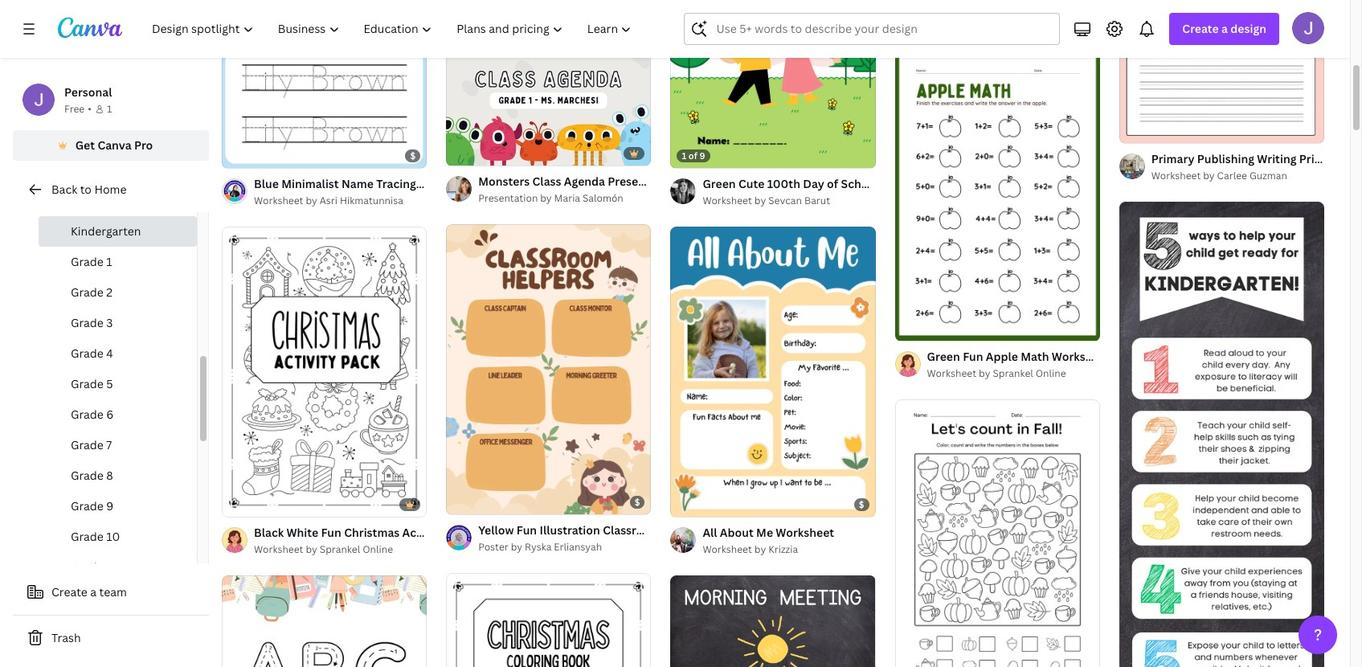 Task type: vqa. For each thing, say whether or not it's contained in the screenshot.
Sprankel within the Green Fun Apple Math Worksheet Worksheet By Sprankel Online
yes



Task type: describe. For each thing, give the bounding box(es) containing it.
carlee
[[1217, 169, 1248, 183]]

1 maria from the top
[[554, 18, 580, 31]]

grade 6 link
[[39, 400, 197, 430]]

get canva pro
[[75, 137, 153, 153]]

1 for 1 of 9
[[682, 150, 687, 162]]

1 of 14
[[458, 146, 485, 158]]

blue minimalist name tracing practice worksheet link
[[254, 175, 525, 193]]

kindergarten
[[71, 223, 141, 239]]

pre-school link
[[39, 186, 197, 216]]

1 of 14 link
[[446, 50, 651, 166]]

grade 2 link
[[39, 277, 197, 308]]

grade 11 link
[[39, 552, 197, 583]]

1 of 9 link
[[671, 0, 876, 169]]

1 inside grade 1 link
[[106, 254, 112, 269]]

grade 8 link
[[39, 461, 197, 491]]

grade for grade 8
[[71, 468, 104, 483]]

jacob simon image
[[1293, 12, 1325, 44]]

presentation by the classroom pub
[[927, 18, 1093, 31]]

grade for grade 4
[[71, 346, 104, 361]]

by inside the blue minimalist name tracing practice worksheet worksheet by asri hikmatunnisa
[[306, 194, 317, 207]]

6
[[106, 407, 114, 422]]

home
[[94, 182, 127, 197]]

worksheet by carlee guzman
[[1152, 169, 1288, 183]]

of for 10
[[240, 498, 249, 510]]

me
[[756, 525, 773, 540]]

worksheet by sprankel online link for apple
[[927, 366, 1100, 382]]

math
[[1021, 349, 1049, 364]]

in
[[681, 173, 692, 189]]

worksheet by krizzia link
[[703, 542, 834, 558]]

free •
[[64, 102, 92, 116]]

presentation inside the presentation by the classroom pub link
[[927, 18, 987, 31]]

green fun apple math worksheet image
[[895, 51, 1100, 341]]

create for create a design
[[1183, 21, 1219, 36]]

grade 7 link
[[39, 430, 197, 461]]

playful
[[742, 173, 780, 189]]

green fun apple math worksheet link
[[927, 348, 1111, 366]]

worksheet by carlee guzman link
[[1152, 168, 1325, 184]]

guzman
[[1250, 169, 1288, 183]]

presentation by maria salomón
[[478, 18, 624, 31]]

green cute 100th day of school activity book worksheet by sevcan barut
[[703, 176, 955, 207]]

name
[[342, 176, 374, 191]]

black white fun christmas activity worksheet set worksheet by sprankel online
[[254, 525, 527, 556]]

colorful
[[694, 173, 739, 189]]

1 of 10 link
[[222, 227, 427, 517]]

green cute 100th day of school activity book link
[[703, 175, 955, 193]]

1 of 2 link
[[1120, 0, 1325, 143]]

worksheet by sevcan barut link
[[703, 193, 876, 209]]

blue minimalist name tracing practice worksheet worksheet by asri hikmatunnisa
[[254, 176, 525, 207]]

back
[[51, 182, 77, 197]]

online inside green fun apple math worksheet worksheet by sprankel online
[[1036, 366, 1066, 380]]

1 presentation by maria salomón link from the top
[[478, 17, 651, 33]]

style
[[783, 173, 811, 189]]

poster by ryska erliansyah link
[[478, 539, 651, 555]]

8
[[106, 468, 113, 483]]

get canva pro button
[[13, 130, 209, 161]]

green cute 100th day of school activity book image
[[671, 0, 876, 168]]

Search search field
[[717, 14, 1050, 44]]

grade for grade 1
[[71, 254, 104, 269]]

all about me worksheet image
[[671, 227, 876, 517]]

all about me worksheet worksheet by krizzia
[[703, 525, 834, 556]]

worksheet down the 14
[[467, 176, 525, 191]]

fun for green
[[963, 349, 983, 364]]

grade 1
[[71, 254, 112, 269]]

trash
[[51, 630, 81, 645]]

worksheet by asri hikmatunnisa link
[[254, 193, 427, 209]]

activity inside green cute 100th day of school activity book worksheet by sevcan barut
[[882, 176, 924, 191]]

grade for grade 6
[[71, 407, 104, 422]]

by inside 'black white fun christmas activity worksheet set worksheet by sprankel online'
[[306, 543, 317, 556]]

2 presentation by maria salomón link from the top
[[478, 190, 651, 206]]

apple
[[986, 349, 1018, 364]]

get
[[75, 137, 95, 153]]

class
[[533, 173, 561, 189]]

practice
[[419, 176, 464, 191]]

1 salomón from the top
[[583, 18, 624, 31]]

salomón inside monsters class agenda presentation in colorful playful style presentation by maria salomón
[[583, 191, 624, 205]]

create a design
[[1183, 21, 1267, 36]]

grade for grade 2
[[71, 285, 104, 300]]

grade 8
[[71, 468, 113, 483]]

green for green cute 100th day of school activity book
[[703, 176, 736, 191]]

worksheet down green fun apple math worksheet link
[[927, 366, 977, 380]]

barut
[[805, 194, 830, 207]]

grade 9 link
[[39, 491, 197, 522]]

0 horizontal spatial 9
[[106, 498, 114, 514]]

create a design button
[[1170, 13, 1280, 45]]

presentation by the classroom pub link
[[927, 17, 1100, 33]]

0 vertical spatial poster
[[709, 522, 745, 538]]

100th
[[767, 176, 801, 191]]

pre-
[[71, 193, 93, 208]]

set
[[509, 525, 527, 540]]

classroom for helpers
[[603, 522, 661, 538]]

black white fun christmas activity worksheet set link
[[254, 524, 527, 542]]

grade 11
[[71, 559, 118, 575]]

grade 3
[[71, 315, 113, 330]]

black white fun christmas coloring worksheet set image
[[446, 573, 651, 667]]

monsters class agenda presentation in colorful playful style presentation by maria salomón
[[478, 173, 811, 205]]

grade for grade 5
[[71, 376, 104, 391]]

grade for grade 7
[[71, 437, 104, 453]]

•
[[88, 102, 92, 116]]

1 for 1 of 10
[[233, 498, 238, 510]]

grade for grade 11
[[71, 559, 104, 575]]

book
[[927, 176, 955, 191]]

by inside green cute 100th day of school activity book worksheet by sevcan barut
[[755, 194, 766, 207]]

design
[[1231, 21, 1267, 36]]

grade 2
[[71, 285, 113, 300]]

minimalist
[[281, 176, 339, 191]]

worksheet right math
[[1052, 349, 1111, 364]]

activity inside 'black white fun christmas activity worksheet set worksheet by sprankel online'
[[402, 525, 445, 540]]

1 vertical spatial 10
[[106, 529, 120, 544]]

0 horizontal spatial poster
[[478, 540, 509, 554]]

coloful bold informative kindergarten infographic image
[[1120, 202, 1325, 667]]

yellow fun illustration classroom helpers poster link
[[478, 522, 745, 539]]

by inside green fun apple math worksheet worksheet by sprankel online
[[979, 366, 991, 380]]

grade 4
[[71, 346, 113, 361]]

yellow fun illustration classroom helpers poster image
[[446, 224, 651, 514]]



Task type: locate. For each thing, give the bounding box(es) containing it.
10 down grade 9 link at left
[[106, 529, 120, 544]]

1 vertical spatial 2
[[106, 285, 113, 300]]

monsters class agenda presentation in colorful playful style image
[[446, 50, 651, 166]]

grade left 8
[[71, 468, 104, 483]]

grade inside grade 6 link
[[71, 407, 104, 422]]

grade inside grade 3 link
[[71, 315, 104, 330]]

by inside monsters class agenda presentation in colorful playful style presentation by maria salomón
[[540, 191, 552, 205]]

grade for grade 3
[[71, 315, 104, 330]]

agenda
[[564, 173, 605, 189]]

2 horizontal spatial $
[[859, 498, 865, 510]]

worksheet by sprankel online link
[[927, 366, 1100, 382], [254, 542, 427, 558]]

online down christmas on the left of the page
[[363, 543, 393, 556]]

grade down grade 9
[[71, 529, 104, 544]]

blue minimalist name tracing practice worksheet image
[[222, 0, 427, 168]]

back to home link
[[13, 174, 209, 206]]

pro
[[134, 137, 153, 153]]

sprankel inside 'black white fun christmas activity worksheet set worksheet by sprankel online'
[[320, 543, 360, 556]]

0 vertical spatial maria
[[554, 18, 580, 31]]

9 down 8
[[106, 498, 114, 514]]

grade left 6
[[71, 407, 104, 422]]

1 horizontal spatial poster
[[709, 522, 745, 538]]

worksheet left carlee
[[1152, 169, 1201, 183]]

sprankel down green fun apple math worksheet link
[[993, 366, 1034, 380]]

0 vertical spatial salomón
[[583, 18, 624, 31]]

9 grade from the top
[[71, 498, 104, 514]]

of inside 1 of 10 link
[[240, 498, 249, 510]]

grade for grade 9
[[71, 498, 104, 514]]

0 horizontal spatial 2
[[106, 285, 113, 300]]

monsters class agenda presentation in colorful playful style link
[[478, 173, 811, 190]]

create inside button
[[51, 584, 88, 600]]

fun right white
[[321, 525, 341, 540]]

sprankel inside green fun apple math worksheet worksheet by sprankel online
[[993, 366, 1034, 380]]

grade 5
[[71, 376, 113, 391]]

11 grade from the top
[[71, 559, 104, 575]]

0 vertical spatial sprankel
[[993, 366, 1034, 380]]

classroom left the helpers
[[603, 522, 661, 538]]

1 of 9
[[682, 150, 705, 162]]

worksheet down about
[[703, 543, 752, 556]]

0 horizontal spatial online
[[363, 543, 393, 556]]

2 salomón from the top
[[583, 191, 624, 205]]

green inside green cute 100th day of school activity book worksheet by sevcan barut
[[703, 176, 736, 191]]

hikmatunnisa
[[340, 194, 403, 207]]

grade up grade 2
[[71, 254, 104, 269]]

classroom right the at the right of the page
[[1023, 18, 1072, 31]]

1 horizontal spatial activity
[[882, 176, 924, 191]]

all about me worksheet link
[[703, 524, 834, 542]]

2 horizontal spatial fun
[[963, 349, 983, 364]]

1 vertical spatial 9
[[106, 498, 114, 514]]

1 for 1 of 2
[[1131, 124, 1136, 136]]

1 vertical spatial maria
[[554, 191, 580, 205]]

worksheet by sprankel online link down apple at the bottom right
[[927, 366, 1100, 382]]

$
[[410, 150, 416, 162], [635, 496, 640, 508], [859, 498, 865, 510]]

worksheet up krizzia
[[776, 525, 834, 540]]

1 horizontal spatial 2
[[1149, 124, 1154, 136]]

green for green fun apple math worksheet
[[927, 349, 960, 364]]

of inside 1 of 14 link
[[464, 146, 473, 158]]

fun inside 'black white fun christmas activity worksheet set worksheet by sprankel online'
[[321, 525, 341, 540]]

0 vertical spatial presentation by maria salomón link
[[478, 17, 651, 33]]

day
[[803, 176, 825, 191]]

team
[[99, 584, 127, 600]]

a inside dropdown button
[[1222, 21, 1228, 36]]

yellow
[[478, 522, 514, 538]]

0 horizontal spatial sprankel
[[320, 543, 360, 556]]

of inside 1 of 2 link
[[1138, 124, 1147, 136]]

of for 14
[[464, 146, 473, 158]]

0 vertical spatial create
[[1183, 21, 1219, 36]]

activity right christmas on the left of the page
[[402, 525, 445, 540]]

presentation by maria salomón link
[[478, 17, 651, 33], [478, 190, 651, 206]]

$ for worksheet
[[859, 498, 865, 510]]

grade 10
[[71, 529, 120, 544]]

create down grade 11
[[51, 584, 88, 600]]

black
[[254, 525, 284, 540]]

fun for yellow
[[517, 522, 537, 538]]

online inside 'black white fun christmas activity worksheet set worksheet by sprankel online'
[[363, 543, 393, 556]]

0 vertical spatial a
[[1222, 21, 1228, 36]]

1 vertical spatial online
[[363, 543, 393, 556]]

grade 7
[[71, 437, 112, 453]]

sprankel down christmas on the left of the page
[[320, 543, 360, 556]]

classroom
[[1023, 18, 1072, 31], [603, 522, 661, 538]]

the
[[1003, 18, 1020, 31]]

grade left the 4
[[71, 346, 104, 361]]

grade 4 link
[[39, 338, 197, 369]]

fun up ryska
[[517, 522, 537, 538]]

grade left 7
[[71, 437, 104, 453]]

a left team
[[90, 584, 97, 600]]

$ for classroom
[[635, 496, 640, 508]]

worksheet down black
[[254, 543, 303, 556]]

grade 5 link
[[39, 369, 197, 400]]

7 grade from the top
[[71, 437, 104, 453]]

sprankel
[[993, 366, 1034, 380], [320, 543, 360, 556]]

a for design
[[1222, 21, 1228, 36]]

by inside yellow fun illustration classroom helpers poster poster by ryska erliansyah
[[511, 540, 523, 554]]

green inside green fun apple math worksheet worksheet by sprankel online
[[927, 349, 960, 364]]

black white fun christmas activity worksheet set image
[[222, 227, 427, 517]]

grade inside grade 8 link
[[71, 468, 104, 483]]

1 horizontal spatial classroom
[[1023, 18, 1072, 31]]

poster down yellow
[[478, 540, 509, 554]]

1 horizontal spatial sprankel
[[993, 366, 1034, 380]]

1 vertical spatial salomón
[[583, 191, 624, 205]]

0 vertical spatial online
[[1036, 366, 1066, 380]]

asri
[[320, 194, 338, 207]]

1 vertical spatial worksheet by sprankel online link
[[254, 542, 427, 558]]

0 horizontal spatial 10
[[106, 529, 120, 544]]

0 vertical spatial activity
[[882, 176, 924, 191]]

grade down grade 8 at the left bottom of page
[[71, 498, 104, 514]]

create left design
[[1183, 21, 1219, 36]]

1 vertical spatial sprankel
[[320, 543, 360, 556]]

1 inside 1 of 10 link
[[233, 498, 238, 510]]

sevcan
[[769, 194, 802, 207]]

trash link
[[13, 622, 209, 654]]

grade left 3
[[71, 315, 104, 330]]

0 vertical spatial classroom
[[1023, 18, 1072, 31]]

None search field
[[684, 13, 1061, 45]]

1 horizontal spatial worksheet by sprankel online link
[[927, 366, 1100, 382]]

7
[[106, 437, 112, 453]]

grade down grade 1
[[71, 285, 104, 300]]

erliansyah
[[554, 540, 602, 554]]

1 vertical spatial classroom
[[603, 522, 661, 538]]

grade inside grade 9 link
[[71, 498, 104, 514]]

0 horizontal spatial worksheet by sprankel online link
[[254, 542, 427, 558]]

school
[[841, 176, 879, 191]]

by
[[540, 18, 552, 31], [989, 18, 1001, 31], [1204, 169, 1215, 183], [540, 191, 552, 205], [306, 194, 317, 207], [755, 194, 766, 207], [979, 366, 991, 380], [511, 540, 523, 554], [306, 543, 317, 556], [755, 543, 766, 556]]

1 vertical spatial presentation by maria salomón link
[[478, 190, 651, 206]]

pre-school
[[71, 193, 129, 208]]

1 for 1
[[107, 102, 112, 116]]

1 horizontal spatial create
[[1183, 21, 1219, 36]]

1 for 1 of 14
[[458, 146, 462, 158]]

10 grade from the top
[[71, 529, 104, 544]]

1 vertical spatial create
[[51, 584, 88, 600]]

white
[[286, 525, 318, 540]]

grade 10 link
[[39, 522, 197, 552]]

blue
[[254, 176, 279, 191]]

0 vertical spatial 9
[[700, 150, 705, 162]]

green left cute
[[703, 176, 736, 191]]

free
[[64, 102, 85, 116]]

maria inside monsters class agenda presentation in colorful playful style presentation by maria salomón
[[554, 191, 580, 205]]

grade for grade 10
[[71, 529, 104, 544]]

5 grade from the top
[[71, 376, 104, 391]]

create for create a team
[[51, 584, 88, 600]]

all
[[703, 525, 717, 540]]

1 grade from the top
[[71, 254, 104, 269]]

a inside button
[[90, 584, 97, 600]]

1 horizontal spatial 10
[[251, 498, 262, 510]]

0 vertical spatial 10
[[251, 498, 262, 510]]

1 horizontal spatial 9
[[700, 150, 705, 162]]

2 maria from the top
[[554, 191, 580, 205]]

grade inside grade 10 link
[[71, 529, 104, 544]]

3 grade from the top
[[71, 315, 104, 330]]

cute
[[739, 176, 765, 191]]

grade inside grade 2 "link"
[[71, 285, 104, 300]]

1 horizontal spatial online
[[1036, 366, 1066, 380]]

of for 9
[[689, 150, 698, 162]]

by inside all about me worksheet worksheet by krizzia
[[755, 543, 766, 556]]

0 horizontal spatial activity
[[402, 525, 445, 540]]

of inside the 1 of 9 link
[[689, 150, 698, 162]]

2 grade from the top
[[71, 285, 104, 300]]

1 horizontal spatial fun
[[517, 522, 537, 538]]

9 up colorful
[[700, 150, 705, 162]]

presentation
[[478, 18, 538, 31], [927, 18, 987, 31], [608, 173, 678, 189], [478, 191, 538, 205]]

fun left apple at the bottom right
[[963, 349, 983, 364]]

8 grade from the top
[[71, 468, 104, 483]]

illustration
[[540, 522, 600, 538]]

worksheet down colorful
[[703, 194, 752, 207]]

0 horizontal spatial create
[[51, 584, 88, 600]]

monsters
[[478, 173, 530, 189]]

green left apple at the bottom right
[[927, 349, 960, 364]]

grade 3 link
[[39, 308, 197, 338]]

helpers
[[664, 522, 706, 538]]

top level navigation element
[[141, 13, 646, 45]]

1 horizontal spatial $
[[635, 496, 640, 508]]

about
[[720, 525, 754, 540]]

grade inside grade 11 link
[[71, 559, 104, 575]]

worksheet inside green cute 100th day of school activity book worksheet by sevcan barut
[[703, 194, 752, 207]]

primary publishing writing printable worksheets blush and simple image
[[1120, 0, 1325, 143]]

grade inside grade 7 link
[[71, 437, 104, 453]]

create inside dropdown button
[[1183, 21, 1219, 36]]

a
[[1222, 21, 1228, 36], [90, 584, 97, 600]]

of inside green cute 100th day of school activity book worksheet by sevcan barut
[[827, 176, 839, 191]]

$ for tracing
[[410, 150, 416, 162]]

1 vertical spatial green
[[927, 349, 960, 364]]

of
[[1138, 124, 1147, 136], [464, 146, 473, 158], [689, 150, 698, 162], [827, 176, 839, 191], [240, 498, 249, 510]]

1
[[107, 102, 112, 116], [1131, 124, 1136, 136], [458, 146, 462, 158], [682, 150, 687, 162], [106, 254, 112, 269], [233, 498, 238, 510]]

create a team
[[51, 584, 127, 600]]

1 horizontal spatial green
[[927, 349, 960, 364]]

1 vertical spatial activity
[[402, 525, 445, 540]]

grade up create a team
[[71, 559, 104, 575]]

grade inside grade 1 link
[[71, 254, 104, 269]]

0 vertical spatial green
[[703, 176, 736, 191]]

worksheet by sprankel online link for fun
[[254, 542, 427, 558]]

10
[[251, 498, 262, 510], [106, 529, 120, 544]]

0 horizontal spatial classroom
[[603, 522, 661, 538]]

worksheet left set at the left of the page
[[448, 525, 506, 540]]

0 horizontal spatial a
[[90, 584, 97, 600]]

activity left book
[[882, 176, 924, 191]]

0 vertical spatial worksheet by sprankel online link
[[927, 366, 1100, 382]]

0 horizontal spatial fun
[[321, 525, 341, 540]]

salomón
[[583, 18, 624, 31], [583, 191, 624, 205]]

5
[[106, 376, 113, 391]]

1 of 2
[[1131, 124, 1154, 136]]

0 horizontal spatial $
[[410, 150, 416, 162]]

fun inside green fun apple math worksheet worksheet by sprankel online
[[963, 349, 983, 364]]

1 inside 1 of 14 link
[[458, 146, 462, 158]]

a for team
[[90, 584, 97, 600]]

poster left the me
[[709, 522, 745, 538]]

1 horizontal spatial a
[[1222, 21, 1228, 36]]

poster
[[709, 522, 745, 538], [478, 540, 509, 554]]

to
[[80, 182, 92, 197]]

14
[[475, 146, 485, 158]]

canva
[[98, 137, 132, 153]]

create a team button
[[13, 576, 209, 608]]

2 inside "link"
[[106, 285, 113, 300]]

10 up black
[[251, 498, 262, 510]]

pub
[[1074, 18, 1093, 31]]

0 vertical spatial 2
[[1149, 124, 1154, 136]]

grade inside grade 5 "link"
[[71, 376, 104, 391]]

yellow fun illustration classroom helpers poster poster by ryska erliansyah
[[478, 522, 745, 554]]

6 grade from the top
[[71, 407, 104, 422]]

classroom inside yellow fun illustration classroom helpers poster poster by ryska erliansyah
[[603, 522, 661, 538]]

1 of 10
[[233, 498, 262, 510]]

online
[[1036, 366, 1066, 380], [363, 543, 393, 556]]

of for 2
[[1138, 124, 1147, 136]]

grade left 5
[[71, 376, 104, 391]]

online down math
[[1036, 366, 1066, 380]]

grade inside the grade 4 link
[[71, 346, 104, 361]]

worksheet by sprankel online link down christmas on the left of the page
[[254, 542, 427, 558]]

1 vertical spatial poster
[[478, 540, 509, 554]]

school
[[93, 193, 129, 208]]

grade 1 link
[[39, 247, 197, 277]]

1 vertical spatial a
[[90, 584, 97, 600]]

green fun apple math worksheet worksheet by sprankel online
[[927, 349, 1111, 380]]

alphabet tracing cards worksheet in pastel colors illustrative image
[[222, 576, 427, 667]]

maria
[[554, 18, 580, 31], [554, 191, 580, 205]]

classroom for pub
[[1023, 18, 1072, 31]]

a left design
[[1222, 21, 1228, 36]]

let's count in fall math worksheet in monochromatic illustrative style image
[[895, 400, 1100, 667]]

4 grade from the top
[[71, 346, 104, 361]]

0 horizontal spatial green
[[703, 176, 736, 191]]

1 inside 1 of 2 link
[[1131, 124, 1136, 136]]

worksheet down blue
[[254, 194, 303, 207]]

fun inside yellow fun illustration classroom helpers poster poster by ryska erliansyah
[[517, 522, 537, 538]]



